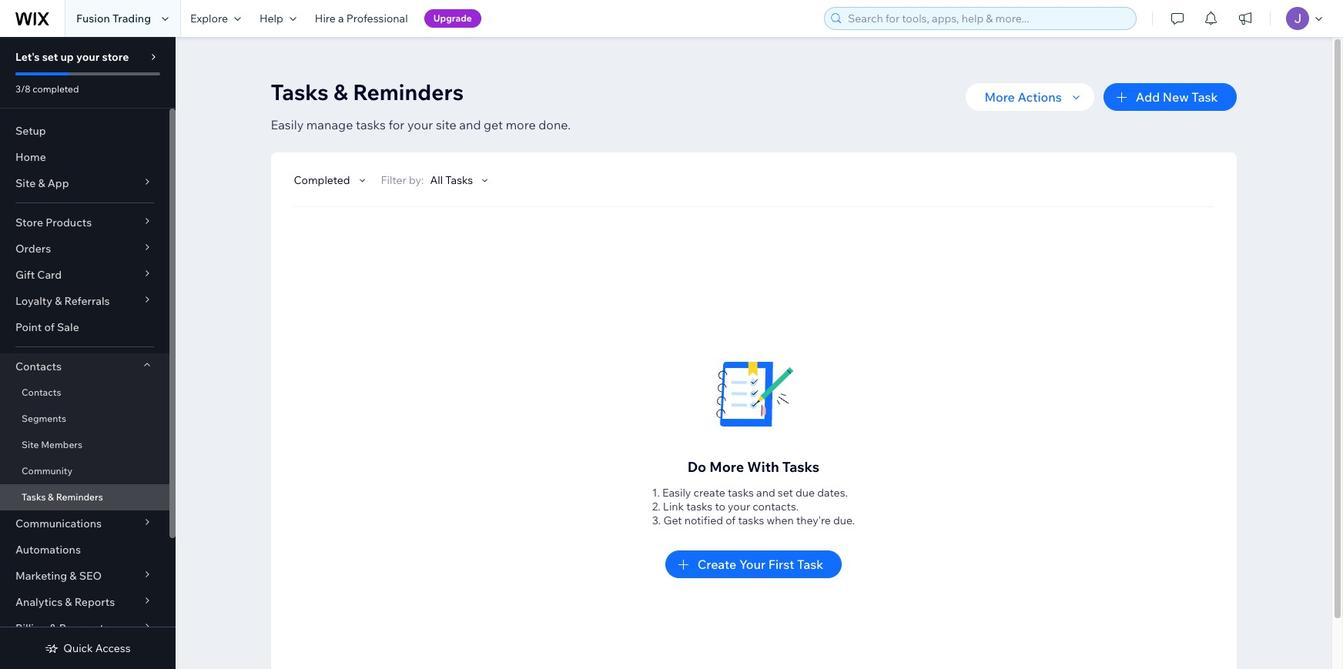 Task type: locate. For each thing, give the bounding box(es) containing it.
task
[[1192, 89, 1218, 105], [797, 557, 824, 572]]

quick access
[[63, 642, 131, 656]]

1 vertical spatial reminders
[[56, 492, 103, 503]]

0 horizontal spatial reminders
[[56, 492, 103, 503]]

1 vertical spatial set
[[778, 486, 793, 500]]

and
[[459, 117, 481, 133], [757, 486, 776, 500]]

sale
[[57, 320, 79, 334]]

task inside "button"
[[797, 557, 824, 572]]

loyalty
[[15, 294, 52, 308]]

0 vertical spatial more
[[985, 89, 1015, 105]]

1 horizontal spatial set
[[778, 486, 793, 500]]

your inside sidebar element
[[76, 50, 100, 64]]

& for analytics & reports dropdown button
[[65, 596, 72, 609]]

1 horizontal spatial easily
[[663, 486, 691, 500]]

contacts.
[[753, 500, 799, 514]]

more left actions
[[985, 89, 1015, 105]]

completed button
[[294, 173, 369, 187]]

store
[[15, 216, 43, 230]]

more actions
[[985, 89, 1062, 105]]

easily
[[271, 117, 304, 133], [663, 486, 691, 500]]

upgrade
[[433, 12, 472, 24]]

contacts button
[[0, 354, 169, 380]]

tasks down community
[[22, 492, 46, 503]]

0 vertical spatial reminders
[[353, 79, 464, 106]]

1 horizontal spatial tasks & reminders
[[271, 79, 464, 106]]

of inside sidebar element
[[44, 320, 55, 334]]

upgrade button
[[424, 9, 481, 28]]

& for loyalty & referrals "popup button"
[[55, 294, 62, 308]]

tasks & reminders up for
[[271, 79, 464, 106]]

easily left manage
[[271, 117, 304, 133]]

task right first
[[797, 557, 824, 572]]

reminders inside sidebar element
[[56, 492, 103, 503]]

contacts link
[[0, 380, 169, 406]]

& for billing & payments popup button
[[50, 622, 57, 636]]

tasks
[[271, 79, 329, 106], [446, 173, 473, 187], [782, 458, 820, 476], [22, 492, 46, 503]]

access
[[95, 642, 131, 656]]

& left seo
[[70, 569, 77, 583]]

link
[[663, 500, 684, 514]]

1 horizontal spatial your
[[407, 117, 433, 133]]

contacts inside contacts dropdown button
[[15, 360, 62, 374]]

1 vertical spatial task
[[797, 557, 824, 572]]

easily inside 1. easily create tasks and set due dates. 2. link tasks to your contacts. 3. get notified of tasks when they're due.
[[663, 486, 691, 500]]

&
[[334, 79, 348, 106], [38, 176, 45, 190], [55, 294, 62, 308], [48, 492, 54, 503], [70, 569, 77, 583], [65, 596, 72, 609], [50, 622, 57, 636]]

marketing & seo
[[15, 569, 102, 583]]

0 vertical spatial your
[[76, 50, 100, 64]]

2 horizontal spatial your
[[728, 500, 750, 514]]

& up manage
[[334, 79, 348, 106]]

referrals
[[64, 294, 110, 308]]

1 vertical spatial and
[[757, 486, 776, 500]]

1 horizontal spatial more
[[985, 89, 1015, 105]]

point of sale
[[15, 320, 79, 334]]

billing & payments button
[[0, 616, 169, 642]]

0 vertical spatial task
[[1192, 89, 1218, 105]]

2 vertical spatial your
[[728, 500, 750, 514]]

task right new
[[1192, 89, 1218, 105]]

all tasks
[[430, 173, 473, 187]]

your inside 1. easily create tasks and set due dates. 2. link tasks to your contacts. 3. get notified of tasks when they're due.
[[728, 500, 750, 514]]

& right billing at the left
[[50, 622, 57, 636]]

completed
[[294, 173, 350, 187]]

0 vertical spatial site
[[15, 176, 36, 190]]

contacts
[[15, 360, 62, 374], [22, 387, 61, 398]]

create
[[698, 557, 737, 572]]

site inside popup button
[[15, 176, 36, 190]]

0 horizontal spatial task
[[797, 557, 824, 572]]

community
[[22, 465, 73, 477]]

set
[[42, 50, 58, 64], [778, 486, 793, 500]]

1.
[[652, 486, 660, 500]]

set left due
[[778, 486, 793, 500]]

& left reports
[[65, 596, 72, 609]]

to
[[715, 500, 726, 514]]

& for site & app popup button
[[38, 176, 45, 190]]

new
[[1163, 89, 1189, 105]]

0 horizontal spatial easily
[[271, 117, 304, 133]]

0 vertical spatial and
[[459, 117, 481, 133]]

easily manage tasks for your site and get more done.
[[271, 117, 571, 133]]

help button
[[250, 0, 306, 37]]

tasks
[[356, 117, 386, 133], [728, 486, 754, 500], [687, 500, 713, 514], [738, 514, 765, 528]]

0 vertical spatial of
[[44, 320, 55, 334]]

reports
[[74, 596, 115, 609]]

0 horizontal spatial of
[[44, 320, 55, 334]]

they're
[[797, 514, 831, 528]]

loyalty & referrals
[[15, 294, 110, 308]]

3/8 completed
[[15, 83, 79, 95]]

& inside dropdown button
[[65, 596, 72, 609]]

reminders up for
[[353, 79, 464, 106]]

1 vertical spatial tasks & reminders
[[22, 492, 103, 503]]

help
[[260, 12, 283, 25]]

your right to
[[728, 500, 750, 514]]

actions
[[1018, 89, 1062, 105]]

more right do
[[710, 458, 744, 476]]

site down segments
[[22, 439, 39, 451]]

setup
[[15, 124, 46, 138]]

create your first task button
[[665, 551, 842, 579]]

with
[[748, 458, 779, 476]]

products
[[46, 216, 92, 230]]

contacts down point of sale
[[15, 360, 62, 374]]

of left sale
[[44, 320, 55, 334]]

contacts inside contacts link
[[22, 387, 61, 398]]

& inside "popup button"
[[55, 294, 62, 308]]

1 vertical spatial site
[[22, 439, 39, 451]]

your right for
[[407, 117, 433, 133]]

segments
[[22, 413, 66, 424]]

site
[[15, 176, 36, 190], [22, 439, 39, 451]]

0 horizontal spatial your
[[76, 50, 100, 64]]

site & app
[[15, 176, 69, 190]]

contacts up segments
[[22, 387, 61, 398]]

0 horizontal spatial and
[[459, 117, 481, 133]]

reminders down community link
[[56, 492, 103, 503]]

1 vertical spatial of
[[726, 514, 736, 528]]

3.
[[652, 514, 661, 528]]

hire a professional
[[315, 12, 408, 25]]

0 vertical spatial set
[[42, 50, 58, 64]]

1 vertical spatial contacts
[[22, 387, 61, 398]]

communications button
[[0, 511, 169, 537]]

automations link
[[0, 537, 169, 563]]

0 horizontal spatial set
[[42, 50, 58, 64]]

trading
[[112, 12, 151, 25]]

and down with
[[757, 486, 776, 500]]

tasks & reminders up communications
[[22, 492, 103, 503]]

1 horizontal spatial task
[[1192, 89, 1218, 105]]

& right loyalty
[[55, 294, 62, 308]]

of right to
[[726, 514, 736, 528]]

1 horizontal spatial of
[[726, 514, 736, 528]]

& left app
[[38, 176, 45, 190]]

1 horizontal spatial reminders
[[353, 79, 464, 106]]

tasks up manage
[[271, 79, 329, 106]]

of
[[44, 320, 55, 334], [726, 514, 736, 528]]

1 vertical spatial easily
[[663, 486, 691, 500]]

your right up
[[76, 50, 100, 64]]

tasks left the when
[[738, 514, 765, 528]]

and left get
[[459, 117, 481, 133]]

first
[[769, 557, 795, 572]]

filter
[[381, 173, 407, 187]]

quick access button
[[45, 642, 131, 656]]

orders
[[15, 242, 51, 256]]

& for marketing & seo popup button
[[70, 569, 77, 583]]

set left up
[[42, 50, 58, 64]]

1 vertical spatial more
[[710, 458, 744, 476]]

easily right 1.
[[663, 486, 691, 500]]

& down community
[[48, 492, 54, 503]]

tasks & reminders inside sidebar element
[[22, 492, 103, 503]]

do
[[688, 458, 707, 476]]

0 vertical spatial contacts
[[15, 360, 62, 374]]

point of sale link
[[0, 314, 169, 341]]

site for site & app
[[15, 176, 36, 190]]

tasks right all at the top left of page
[[446, 173, 473, 187]]

your
[[76, 50, 100, 64], [407, 117, 433, 133], [728, 500, 750, 514]]

reminders
[[353, 79, 464, 106], [56, 492, 103, 503]]

1 horizontal spatial and
[[757, 486, 776, 500]]

0 vertical spatial easily
[[271, 117, 304, 133]]

site down home
[[15, 176, 36, 190]]

tasks up due
[[782, 458, 820, 476]]

fusion
[[76, 12, 110, 25]]

0 horizontal spatial tasks & reminders
[[22, 492, 103, 503]]



Task type: describe. For each thing, give the bounding box(es) containing it.
dates.
[[818, 486, 848, 500]]

all
[[430, 173, 443, 187]]

set inside sidebar element
[[42, 50, 58, 64]]

by:
[[409, 173, 424, 187]]

for
[[389, 117, 405, 133]]

site members
[[22, 439, 82, 451]]

due
[[796, 486, 815, 500]]

setup link
[[0, 118, 169, 144]]

tasks left for
[[356, 117, 386, 133]]

tasks right to
[[728, 486, 754, 500]]

your
[[740, 557, 766, 572]]

get
[[484, 117, 503, 133]]

app
[[48, 176, 69, 190]]

seo
[[79, 569, 102, 583]]

of inside 1. easily create tasks and set due dates. 2. link tasks to your contacts. 3. get notified of tasks when they're due.
[[726, 514, 736, 528]]

do more with tasks
[[688, 458, 820, 476]]

up
[[60, 50, 74, 64]]

analytics & reports button
[[0, 589, 169, 616]]

more inside button
[[985, 89, 1015, 105]]

add
[[1136, 89, 1160, 105]]

segments link
[[0, 406, 169, 432]]

quick
[[63, 642, 93, 656]]

task inside button
[[1192, 89, 1218, 105]]

tasks & reminders link
[[0, 485, 169, 511]]

set inside 1. easily create tasks and set due dates. 2. link tasks to your contacts. 3. get notified of tasks when they're due.
[[778, 486, 793, 500]]

let's
[[15, 50, 40, 64]]

automations
[[15, 543, 81, 557]]

loyalty & referrals button
[[0, 288, 169, 314]]

Search for tools, apps, help & more... field
[[844, 8, 1132, 29]]

marketing
[[15, 569, 67, 583]]

gift card button
[[0, 262, 169, 288]]

all tasks button
[[430, 173, 492, 187]]

store products
[[15, 216, 92, 230]]

& for tasks & reminders link
[[48, 492, 54, 503]]

filter by:
[[381, 173, 424, 187]]

site members link
[[0, 432, 169, 458]]

community link
[[0, 458, 169, 485]]

billing & payments
[[15, 622, 109, 636]]

a
[[338, 12, 344, 25]]

contacts for contacts dropdown button
[[15, 360, 62, 374]]

gift
[[15, 268, 35, 282]]

create
[[694, 486, 726, 500]]

hire a professional link
[[306, 0, 417, 37]]

1. easily create tasks and set due dates. 2. link tasks to your contacts. 3. get notified of tasks when they're due.
[[652, 486, 855, 528]]

point
[[15, 320, 42, 334]]

card
[[37, 268, 62, 282]]

create your first task
[[698, 557, 824, 572]]

add new task button
[[1104, 83, 1237, 111]]

gift card
[[15, 268, 62, 282]]

store
[[102, 50, 129, 64]]

get
[[664, 514, 682, 528]]

store products button
[[0, 210, 169, 236]]

home link
[[0, 144, 169, 170]]

marketing & seo button
[[0, 563, 169, 589]]

site & app button
[[0, 170, 169, 196]]

sidebar element
[[0, 37, 176, 669]]

let's set up your store
[[15, 50, 129, 64]]

0 vertical spatial tasks & reminders
[[271, 79, 464, 106]]

more actions button
[[966, 83, 1095, 111]]

contacts for contacts link
[[22, 387, 61, 398]]

hire
[[315, 12, 336, 25]]

0 horizontal spatial more
[[710, 458, 744, 476]]

tasks inside sidebar element
[[22, 492, 46, 503]]

home
[[15, 150, 46, 164]]

tasks left to
[[687, 500, 713, 514]]

1 vertical spatial your
[[407, 117, 433, 133]]

when
[[767, 514, 794, 528]]

members
[[41, 439, 82, 451]]

fusion trading
[[76, 12, 151, 25]]

billing
[[15, 622, 47, 636]]

3/8
[[15, 83, 30, 95]]

site for site members
[[22, 439, 39, 451]]

and inside 1. easily create tasks and set due dates. 2. link tasks to your contacts. 3. get notified of tasks when they're due.
[[757, 486, 776, 500]]

due.
[[834, 514, 855, 528]]

payments
[[59, 622, 109, 636]]

2.
[[652, 500, 661, 514]]

analytics
[[15, 596, 63, 609]]

communications
[[15, 517, 102, 531]]

explore
[[190, 12, 228, 25]]

professional
[[347, 12, 408, 25]]

analytics & reports
[[15, 596, 115, 609]]

add new task
[[1136, 89, 1218, 105]]

done.
[[539, 117, 571, 133]]

manage
[[307, 117, 353, 133]]

orders button
[[0, 236, 169, 262]]

more
[[506, 117, 536, 133]]

site
[[436, 117, 457, 133]]



Task type: vqa. For each thing, say whether or not it's contained in the screenshot.
Help button at the top of page
yes



